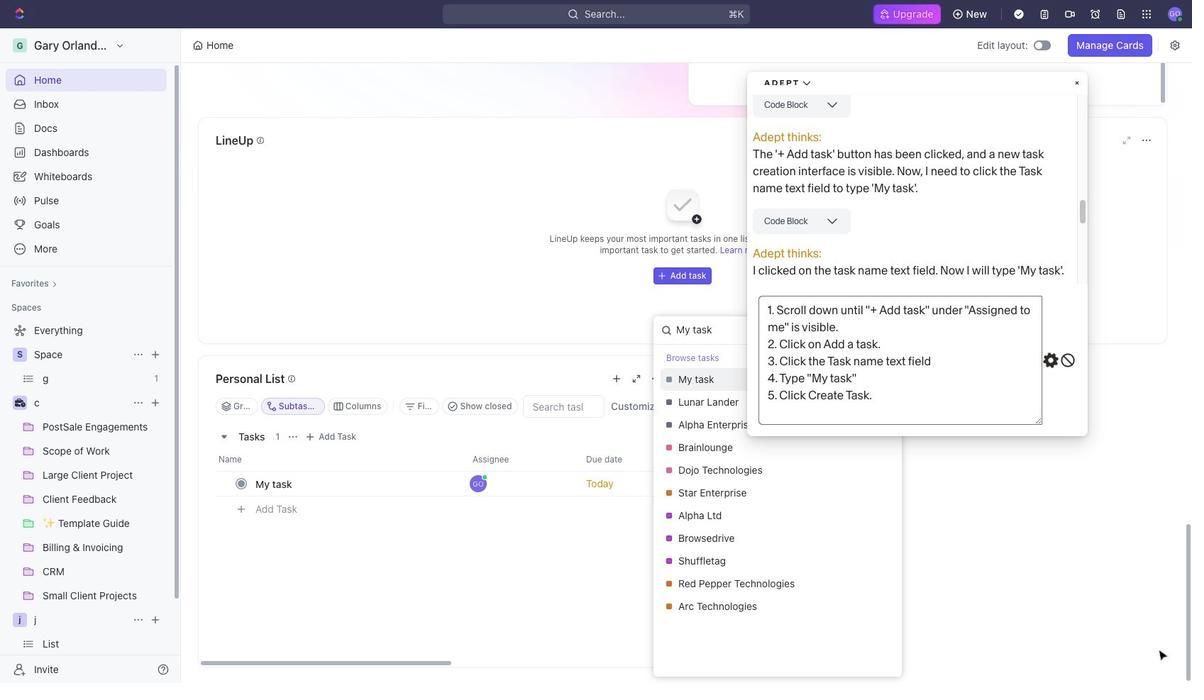 Task type: describe. For each thing, give the bounding box(es) containing it.
sidebar navigation
[[0, 28, 181, 684]]

Search for task (or subtask) name, ID, or URL text field
[[654, 317, 839, 344]]

tree inside sidebar navigation
[[6, 319, 167, 684]]

business time image
[[15, 399, 25, 407]]

Search tasks... text field
[[524, 396, 604, 417]]

space, , element
[[13, 348, 27, 362]]



Task type: vqa. For each thing, say whether or not it's contained in the screenshot.
Space, , Element
yes



Task type: locate. For each thing, give the bounding box(es) containing it.
tree
[[6, 319, 167, 684]]

j, , element
[[13, 613, 27, 627]]



